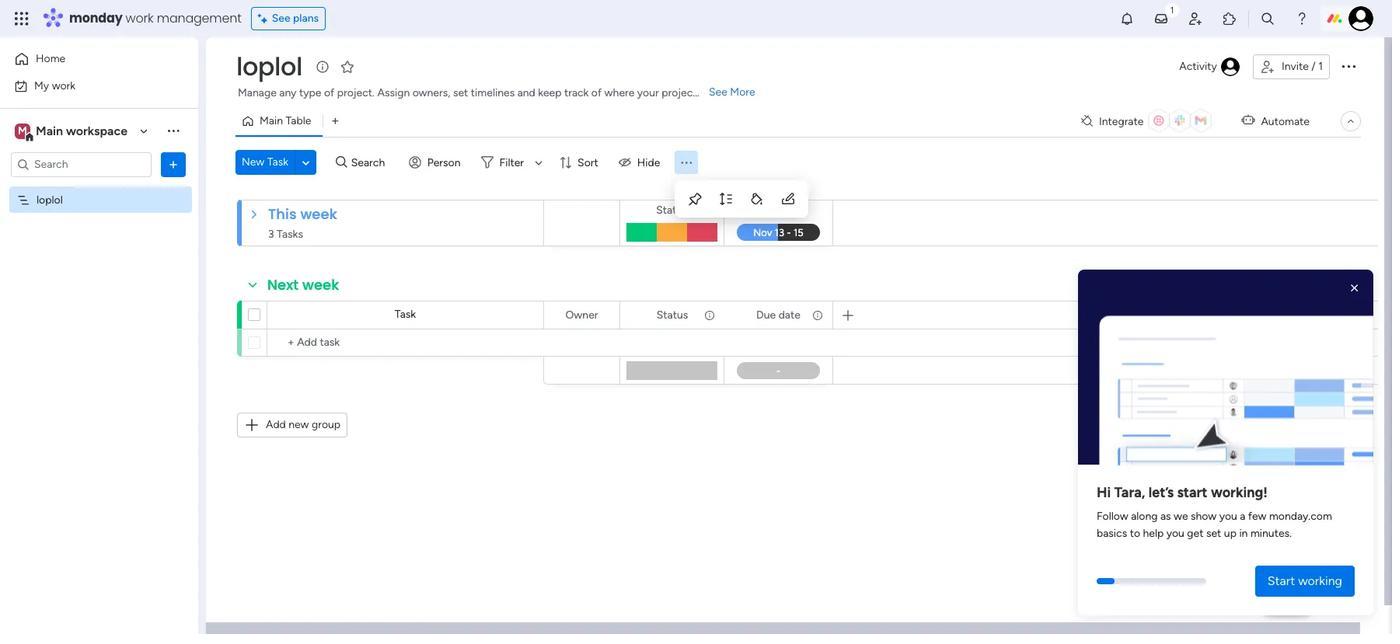 Task type: locate. For each thing, give the bounding box(es) containing it.
2 due date field from the top
[[753, 307, 805, 324]]

main workspace
[[36, 123, 128, 138]]

1 vertical spatial you
[[1167, 527, 1185, 541]]

of right track
[[592, 86, 602, 100]]

column information image
[[812, 309, 824, 322]]

of right type
[[324, 86, 335, 100]]

due
[[757, 204, 776, 217], [757, 308, 776, 322]]

filter button
[[475, 150, 548, 175]]

management
[[157, 9, 242, 27]]

see more
[[709, 86, 756, 99]]

progress bar
[[1097, 578, 1115, 585]]

add new group
[[266, 418, 341, 432]]

0 horizontal spatial options image
[[166, 157, 181, 172]]

week
[[300, 204, 337, 224], [302, 275, 339, 295]]

1 horizontal spatial you
[[1220, 510, 1238, 523]]

Status field
[[653, 202, 692, 219], [653, 307, 692, 324]]

0 vertical spatial options image
[[1340, 57, 1358, 75]]

see for see plans
[[272, 12, 291, 25]]

1 status from the top
[[656, 204, 688, 217]]

1 vertical spatial status
[[657, 308, 688, 322]]

2 status from the top
[[657, 308, 688, 322]]

1 vertical spatial due
[[757, 308, 776, 322]]

main for main table
[[260, 114, 283, 128]]

main
[[260, 114, 283, 128], [36, 123, 63, 138]]

status field down menu icon
[[653, 202, 692, 219]]

table
[[286, 114, 311, 128]]

1 vertical spatial due date field
[[753, 307, 805, 324]]

options image right 1
[[1340, 57, 1358, 75]]

loplol
[[236, 49, 302, 84], [37, 193, 63, 206]]

select product image
[[14, 11, 30, 26]]

Due date field
[[753, 202, 805, 219], [753, 307, 805, 324]]

0 vertical spatial due date field
[[753, 202, 805, 219]]

1 vertical spatial work
[[52, 79, 76, 92]]

week right the next on the left top
[[302, 275, 339, 295]]

you left a
[[1220, 510, 1238, 523]]

This week field
[[264, 204, 341, 225]]

1 vertical spatial see
[[709, 86, 728, 99]]

1 due date from the top
[[757, 204, 801, 217]]

1 horizontal spatial loplol
[[236, 49, 302, 84]]

as
[[1161, 510, 1171, 523]]

set
[[453, 86, 468, 100], [1207, 527, 1222, 541]]

0 vertical spatial due
[[757, 204, 776, 217]]

collapse board header image
[[1345, 115, 1358, 128]]

1 due date field from the top
[[753, 202, 805, 219]]

hi tara, let's start working!
[[1097, 485, 1268, 502]]

1 vertical spatial week
[[302, 275, 339, 295]]

few
[[1249, 510, 1267, 523]]

work right monday
[[126, 9, 154, 27]]

status for 2nd status field from the bottom of the page
[[656, 204, 688, 217]]

minutes.
[[1251, 527, 1292, 541]]

due date for owner
[[757, 308, 801, 322]]

help
[[1143, 527, 1164, 541]]

Search field
[[347, 152, 394, 173]]

1 vertical spatial options image
[[166, 157, 181, 172]]

of
[[324, 86, 335, 100], [592, 86, 602, 100]]

1 date from the top
[[779, 204, 801, 217]]

get
[[1188, 527, 1204, 541]]

0 horizontal spatial main
[[36, 123, 63, 138]]

manage any type of project. assign owners, set timelines and keep track of where your project stands.
[[238, 86, 734, 100]]

status field left column information icon
[[653, 307, 692, 324]]

monday.com
[[1270, 510, 1333, 523]]

1 vertical spatial due date
[[757, 308, 801, 322]]

see for see more
[[709, 86, 728, 99]]

main table button
[[236, 109, 323, 134]]

due date
[[757, 204, 801, 217], [757, 308, 801, 322]]

any
[[279, 86, 297, 100]]

due date field for owner
[[753, 307, 805, 324]]

1 horizontal spatial of
[[592, 86, 602, 100]]

workspace selection element
[[15, 122, 130, 142]]

inbox image
[[1154, 11, 1169, 26]]

1 horizontal spatial main
[[260, 114, 283, 128]]

status down menu icon
[[656, 204, 688, 217]]

notifications image
[[1120, 11, 1135, 26]]

Search in workspace field
[[33, 156, 130, 173]]

work
[[126, 9, 154, 27], [52, 79, 76, 92]]

main left "table"
[[260, 114, 283, 128]]

show
[[1191, 510, 1217, 523]]

see more link
[[708, 85, 757, 100]]

0 vertical spatial task
[[267, 156, 289, 169]]

task inside button
[[267, 156, 289, 169]]

date
[[779, 204, 801, 217], [779, 308, 801, 322]]

task right new
[[267, 156, 289, 169]]

angle down image
[[302, 157, 310, 168]]

type
[[299, 86, 322, 100]]

monday
[[69, 9, 123, 27]]

loplol down search in workspace field
[[37, 193, 63, 206]]

add to favorites image
[[340, 59, 355, 74]]

see left plans
[[272, 12, 291, 25]]

activity
[[1180, 60, 1218, 73]]

0 horizontal spatial work
[[52, 79, 76, 92]]

2 due from the top
[[757, 308, 776, 322]]

see inside "button"
[[272, 12, 291, 25]]

you
[[1220, 510, 1238, 523], [1167, 527, 1185, 541]]

1 image
[[1166, 1, 1180, 18]]

lottie animation element
[[1078, 270, 1374, 471]]

apps image
[[1222, 11, 1238, 26]]

workspace
[[66, 123, 128, 138]]

task
[[267, 156, 289, 169], [395, 308, 416, 321]]

main right the workspace image in the top of the page
[[36, 123, 63, 138]]

0 vertical spatial work
[[126, 9, 154, 27]]

more
[[730, 86, 756, 99]]

help button
[[1261, 590, 1315, 616]]

arrow down image
[[530, 153, 548, 172]]

options image
[[1340, 57, 1358, 75], [166, 157, 181, 172]]

1 horizontal spatial work
[[126, 9, 154, 27]]

help
[[1274, 595, 1302, 611]]

work right my
[[52, 79, 76, 92]]

0 vertical spatial you
[[1220, 510, 1238, 523]]

work inside button
[[52, 79, 76, 92]]

we
[[1174, 510, 1189, 523]]

date for status
[[779, 204, 801, 217]]

work for monday
[[126, 9, 154, 27]]

2 due date from the top
[[757, 308, 801, 322]]

week right this
[[300, 204, 337, 224]]

due for status
[[757, 204, 776, 217]]

working!
[[1211, 485, 1268, 502]]

search everything image
[[1260, 11, 1276, 26]]

main inside workspace selection element
[[36, 123, 63, 138]]

column information image
[[704, 309, 716, 322]]

set right owners,
[[453, 86, 468, 100]]

option
[[0, 186, 198, 189]]

let's
[[1149, 485, 1174, 502]]

0 vertical spatial date
[[779, 204, 801, 217]]

track
[[564, 86, 589, 100]]

your
[[637, 86, 659, 100]]

0 horizontal spatial set
[[453, 86, 468, 100]]

0 vertical spatial status
[[656, 204, 688, 217]]

workspace image
[[15, 122, 30, 140]]

loplol field
[[232, 49, 306, 84]]

2 date from the top
[[779, 308, 801, 322]]

hide
[[637, 156, 660, 169]]

and
[[518, 86, 536, 100]]

project.
[[337, 86, 375, 100]]

you down we
[[1167, 527, 1185, 541]]

0 vertical spatial status field
[[653, 202, 692, 219]]

timelines
[[471, 86, 515, 100]]

status
[[656, 204, 688, 217], [657, 308, 688, 322]]

0 vertical spatial due date
[[757, 204, 801, 217]]

0 vertical spatial week
[[300, 204, 337, 224]]

1 vertical spatial set
[[1207, 527, 1222, 541]]

invite
[[1282, 60, 1309, 73]]

0 horizontal spatial loplol
[[37, 193, 63, 206]]

1 due from the top
[[757, 204, 776, 217]]

see left more
[[709, 86, 728, 99]]

1 vertical spatial loplol
[[37, 193, 63, 206]]

status left column information icon
[[657, 308, 688, 322]]

1 horizontal spatial see
[[709, 86, 728, 99]]

set left up
[[1207, 527, 1222, 541]]

0 vertical spatial see
[[272, 12, 291, 25]]

automate
[[1261, 115, 1310, 128]]

basics
[[1097, 527, 1128, 541]]

home
[[36, 52, 65, 65]]

main inside main table button
[[260, 114, 283, 128]]

filter
[[500, 156, 524, 169]]

dapulse integrations image
[[1082, 115, 1093, 127]]

1 vertical spatial status field
[[653, 307, 692, 324]]

0 horizontal spatial see
[[272, 12, 291, 25]]

1
[[1319, 60, 1323, 73]]

task up + add task text box
[[395, 308, 416, 321]]

0 horizontal spatial task
[[267, 156, 289, 169]]

options image down workspace options icon
[[166, 157, 181, 172]]

new
[[289, 418, 309, 432]]

new
[[242, 156, 265, 169]]

see
[[272, 12, 291, 25], [709, 86, 728, 99]]

1 horizontal spatial options image
[[1340, 57, 1358, 75]]

1 horizontal spatial set
[[1207, 527, 1222, 541]]

0 horizontal spatial of
[[324, 86, 335, 100]]

0 horizontal spatial you
[[1167, 527, 1185, 541]]

1 horizontal spatial task
[[395, 308, 416, 321]]

status for second status field from the top
[[657, 308, 688, 322]]

/
[[1312, 60, 1316, 73]]

0 vertical spatial loplol
[[236, 49, 302, 84]]

loplol up manage at the top
[[236, 49, 302, 84]]

start working
[[1268, 574, 1343, 589]]

group
[[312, 418, 341, 432]]

1 vertical spatial date
[[779, 308, 801, 322]]

0 vertical spatial set
[[453, 86, 468, 100]]



Task type: vqa. For each thing, say whether or not it's contained in the screenshot.
week inside the field
yes



Task type: describe. For each thing, give the bounding box(es) containing it.
see plans button
[[251, 7, 326, 30]]

tara,
[[1115, 485, 1146, 502]]

autopilot image
[[1242, 111, 1255, 130]]

stands.
[[700, 86, 734, 100]]

hide button
[[613, 150, 670, 175]]

+ Add task text field
[[275, 334, 537, 352]]

sort
[[578, 156, 599, 169]]

add new group button
[[237, 413, 348, 438]]

working
[[1299, 574, 1343, 589]]

1 vertical spatial task
[[395, 308, 416, 321]]

add
[[266, 418, 286, 432]]

see plans
[[272, 12, 319, 25]]

1 of from the left
[[324, 86, 335, 100]]

show board description image
[[313, 59, 332, 75]]

Owner field
[[562, 307, 602, 324]]

Next week field
[[264, 275, 343, 295]]

next
[[267, 275, 299, 295]]

this week
[[268, 204, 337, 224]]

add view image
[[332, 115, 339, 127]]

2 of from the left
[[592, 86, 602, 100]]

keep
[[538, 86, 562, 100]]

main for main workspace
[[36, 123, 63, 138]]

lottie animation image
[[1078, 276, 1374, 471]]

along
[[1131, 510, 1158, 523]]

1 status field from the top
[[653, 202, 692, 219]]

due date field for status
[[753, 202, 805, 219]]

new task
[[242, 156, 289, 169]]

project
[[662, 86, 697, 100]]

2 status field from the top
[[653, 307, 692, 324]]

monday work management
[[69, 9, 242, 27]]

sort button
[[553, 150, 608, 175]]

person
[[427, 156, 461, 169]]

start
[[1268, 574, 1296, 589]]

a
[[1240, 510, 1246, 523]]

tara schultz image
[[1349, 6, 1374, 31]]

my work
[[34, 79, 76, 92]]

due for owner
[[757, 308, 776, 322]]

person button
[[403, 150, 470, 175]]

activity button
[[1174, 54, 1247, 79]]

new task button
[[236, 150, 295, 175]]

my work button
[[9, 73, 167, 98]]

up
[[1224, 527, 1237, 541]]

week for this week
[[300, 204, 337, 224]]

follow
[[1097, 510, 1129, 523]]

main table
[[260, 114, 311, 128]]

owners,
[[413, 86, 451, 100]]

start
[[1178, 485, 1208, 502]]

work for my
[[52, 79, 76, 92]]

week for next week
[[302, 275, 339, 295]]

owner
[[566, 308, 598, 322]]

set inside follow along as we show you a few monday.com basics to help you get set up in minutes.
[[1207, 527, 1222, 541]]

to
[[1130, 527, 1141, 541]]

manage
[[238, 86, 277, 100]]

loplol inside "list box"
[[37, 193, 63, 206]]

in
[[1240, 527, 1248, 541]]

my
[[34, 79, 49, 92]]

menu image
[[680, 155, 694, 170]]

m
[[18, 124, 27, 137]]

this
[[268, 204, 297, 224]]

invite / 1
[[1282, 60, 1323, 73]]

integrate
[[1099, 115, 1144, 128]]

due date for status
[[757, 204, 801, 217]]

assign
[[377, 86, 410, 100]]

invite members image
[[1188, 11, 1204, 26]]

plans
[[293, 12, 319, 25]]

close image
[[1347, 281, 1363, 296]]

loplol list box
[[0, 183, 198, 423]]

home button
[[9, 47, 167, 72]]

date for owner
[[779, 308, 801, 322]]

invite / 1 button
[[1253, 54, 1330, 79]]

where
[[605, 86, 635, 100]]

workspace options image
[[166, 123, 181, 139]]

start working button
[[1256, 566, 1355, 597]]

v2 search image
[[336, 154, 347, 171]]

next week
[[267, 275, 339, 295]]

follow along as we show you a few monday.com basics to help you get set up in minutes.
[[1097, 510, 1333, 541]]

help image
[[1295, 11, 1310, 26]]

hi
[[1097, 485, 1111, 502]]



